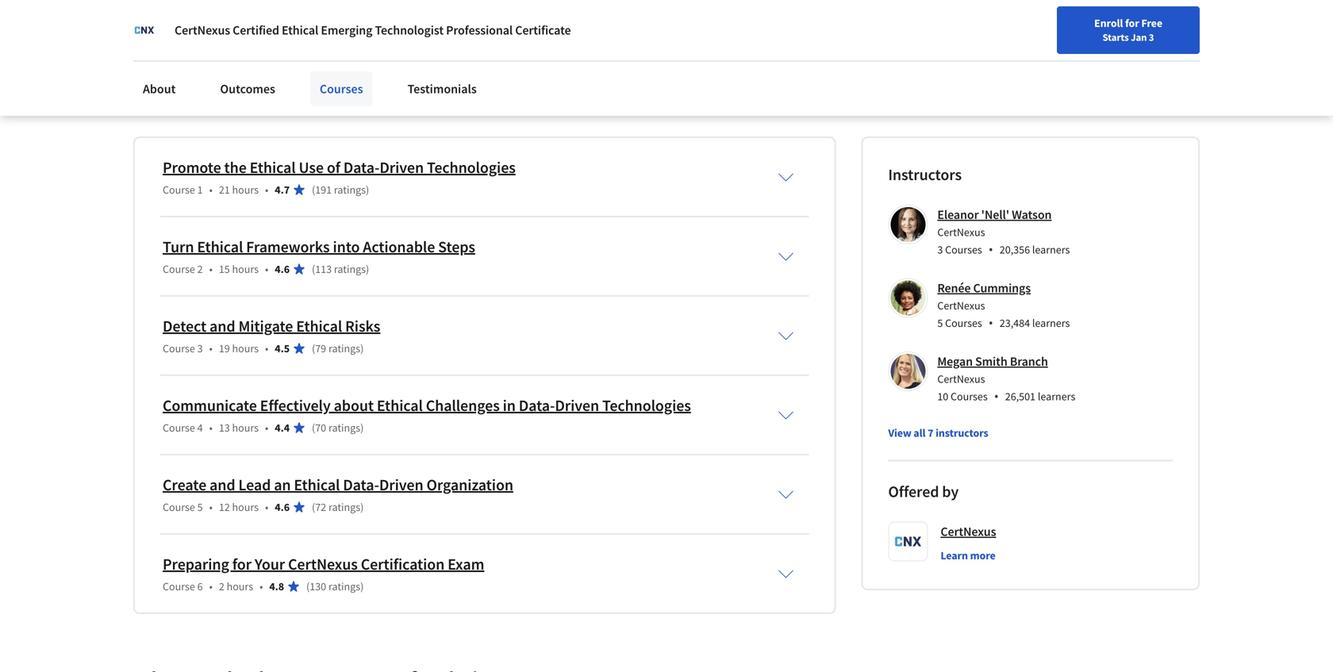 Task type: describe. For each thing, give the bounding box(es) containing it.
create
[[163, 475, 206, 495]]

4.7
[[275, 183, 290, 197]]

outcomes link
[[211, 71, 285, 106]]

find your new career
[[1106, 18, 1205, 33]]

learners for watson
[[1033, 243, 1070, 257]]

megan smith branch certnexus 10 courses • 26,501 learners
[[938, 354, 1076, 405]]

testimonials
[[408, 81, 477, 97]]

megan
[[938, 354, 973, 370]]

• right 4
[[209, 421, 213, 435]]

• right 1
[[209, 183, 213, 197]]

20,356
[[1000, 243, 1030, 257]]

data
[[381, 72, 405, 87]]

demonstrating
[[351, 53, 429, 68]]

course 6 • 2 hours •
[[163, 580, 263, 594]]

course 5 • 12 hours •
[[163, 500, 269, 515]]

3 inside enroll for free starts jan 3
[[1149, 31, 1155, 44]]

certnexus inside eleanor 'nell' watson certnexus 3 courses • 20,356 learners
[[938, 225, 985, 239]]

• left 19 at the left bottom of page
[[209, 342, 213, 356]]

• inside 'renée cummings certnexus 5 courses • 23,484 learners'
[[989, 315, 994, 332]]

preparing for your certnexus certification exam link
[[163, 555, 485, 574]]

preparing
[[163, 555, 229, 574]]

1
[[197, 183, 203, 197]]

ethical right about
[[377, 396, 423, 416]]

megan smith branch link
[[938, 354, 1048, 370]]

certnexus inside megan smith branch certnexus 10 courses • 26,501 learners
[[938, 372, 985, 386]]

certnexus up the learn more
[[941, 524, 997, 540]]

effectively
[[260, 396, 331, 416]]

to
[[495, 53, 506, 68]]

megan smith branch image
[[891, 354, 926, 389]]

create and lead an ethical data-driven organization link
[[163, 475, 514, 495]]

15
[[219, 262, 230, 276]]

cummings
[[974, 280, 1031, 296]]

70
[[315, 421, 326, 435]]

create and lead an ethical data-driven organization
[[163, 475, 514, 495]]

by inside the certified ethical emerging technologist (ceet) industry validated certification helps professionals differentiate themselves from other job candidates by demonstrating their ability to ethically navigate data driven emerging technologies such as ai, machine learning and data science.
[[336, 53, 349, 68]]

ratings for certification
[[329, 580, 360, 594]]

starts
[[1103, 31, 1129, 44]]

ai,
[[246, 72, 259, 87]]

data- for technologies
[[344, 158, 380, 178]]

for for preparing
[[232, 555, 252, 574]]

1 vertical spatial data-
[[519, 396, 555, 416]]

courses inside megan smith branch certnexus 10 courses • 26,501 learners
[[951, 390, 988, 404]]

1 vertical spatial technologies
[[602, 396, 691, 416]]

• left 12
[[209, 500, 213, 515]]

branch
[[1010, 354, 1048, 370]]

( 130 ratings )
[[306, 580, 364, 594]]

( 70 ratings )
[[312, 421, 364, 435]]

candidates
[[275, 53, 333, 68]]

certified for certnexus
[[233, 22, 279, 38]]

) for challenges
[[360, 421, 364, 435]]

and inside the certified ethical emerging technologist (ceet) industry validated certification helps professionals differentiate themselves from other job candidates by demonstrating their ability to ethically navigate data driven emerging technologies such as ai, machine learning and data science.
[[358, 72, 378, 87]]

course 4 • 13 hours •
[[163, 421, 269, 435]]

mitigate
[[238, 316, 293, 336]]

) for risks
[[360, 342, 364, 356]]

actionable
[[363, 237, 435, 257]]

4
[[197, 421, 203, 435]]

offered by
[[889, 482, 959, 502]]

steps
[[438, 237, 475, 257]]

course for promote
[[163, 183, 195, 197]]

testimonials link
[[398, 71, 486, 106]]

validated
[[450, 34, 500, 49]]

ethical up the 79 at the left of the page
[[296, 316, 342, 336]]

instructors
[[889, 165, 962, 185]]

26,501
[[1006, 390, 1036, 404]]

communicate
[[163, 396, 257, 416]]

eleanor 'nell' watson link
[[938, 207, 1052, 223]]

other
[[224, 53, 253, 68]]

your
[[1129, 18, 1150, 33]]

130
[[310, 580, 326, 594]]

driven for organization
[[379, 475, 424, 495]]

• down lead at the left of the page
[[265, 500, 269, 515]]

course for detect
[[163, 342, 195, 356]]

(ceet)
[[366, 34, 401, 49]]

in
[[503, 396, 516, 416]]

all
[[914, 426, 926, 440]]

from
[[196, 53, 222, 68]]

more for learn more
[[971, 549, 996, 563]]

read more
[[133, 95, 193, 110]]

certnexus image
[[133, 19, 156, 41]]

renée cummings link
[[938, 280, 1031, 296]]

courses link
[[310, 71, 373, 106]]

) for actionable
[[366, 262, 369, 276]]

promote
[[163, 158, 221, 178]]

0 horizontal spatial 3
[[197, 342, 203, 356]]

and for ethical
[[210, 316, 235, 336]]

( 72 ratings )
[[312, 500, 364, 515]]

course for communicate
[[163, 421, 195, 435]]

turn ethical frameworks into actionable steps
[[163, 237, 475, 257]]

more for read more
[[164, 95, 193, 110]]

courses inside 'renée cummings certnexus 5 courses • 23,484 learners'
[[945, 316, 983, 330]]

21
[[219, 183, 230, 197]]

1 vertical spatial driven
[[555, 396, 599, 416]]

• left 4.8
[[260, 580, 263, 594]]

1 vertical spatial opens in a new tab image
[[195, 397, 208, 410]]

emerging
[[666, 53, 717, 68]]

opens in a new tab image
[[336, 365, 348, 378]]

your
[[255, 555, 285, 574]]

'nell'
[[982, 207, 1010, 223]]

hours for promote
[[232, 183, 259, 197]]

ethical up 4.7
[[250, 158, 296, 178]]

offered
[[889, 482, 939, 502]]

technologist for professional
[[375, 22, 444, 38]]

promote the ethical use of data-driven technologies link
[[163, 158, 516, 178]]

watson
[[1012, 207, 1052, 223]]

as
[[232, 72, 243, 87]]

• right '6'
[[209, 580, 213, 594]]

72
[[315, 500, 326, 515]]

12
[[219, 500, 230, 515]]

0 vertical spatial opens in a new tab image
[[369, 334, 382, 346]]

machine
[[262, 72, 307, 87]]

• left 15
[[209, 262, 213, 276]]

( 113 ratings )
[[312, 262, 369, 276]]

enroll for free starts jan 3
[[1095, 16, 1163, 44]]

5 inside 'renée cummings certnexus 5 courses • 23,484 learners'
[[938, 316, 943, 330]]

• down frameworks at top left
[[265, 262, 269, 276]]

driven
[[630, 53, 664, 68]]

renée cummings image
[[891, 281, 926, 316]]

) for of
[[366, 183, 369, 197]]

view
[[889, 426, 912, 440]]

hours for preparing
[[227, 580, 253, 594]]

course for turn
[[163, 262, 195, 276]]

smith
[[976, 354, 1008, 370]]

detect
[[163, 316, 206, 336]]



Task type: vqa. For each thing, say whether or not it's contained in the screenshot.
What do you want to learn? "text field" at the left top of page
no



Task type: locate. For each thing, give the bounding box(es) containing it.
1 vertical spatial by
[[942, 482, 959, 502]]

course down create at bottom
[[163, 500, 195, 515]]

driven
[[380, 158, 424, 178], [555, 396, 599, 416], [379, 475, 424, 495]]

1 vertical spatial 5
[[197, 500, 203, 515]]

hours left 4.8
[[227, 580, 253, 594]]

1 course from the top
[[163, 183, 195, 197]]

2 horizontal spatial 3
[[1149, 31, 1155, 44]]

ratings right 70
[[329, 421, 360, 435]]

( right 4.5
[[312, 342, 315, 356]]

eleanor 'nell' watson certnexus 3 courses • 20,356 learners
[[938, 207, 1070, 258]]

3 down the eleanor
[[938, 243, 943, 257]]

for inside enroll for free starts jan 3
[[1126, 16, 1140, 30]]

( for frameworks
[[312, 262, 315, 276]]

1 horizontal spatial 2
[[219, 580, 224, 594]]

professionals
[[600, 34, 670, 49]]

hours right 19 at the left bottom of page
[[232, 342, 259, 356]]

1 horizontal spatial technologies
[[602, 396, 691, 416]]

more down certnexus link at the right of the page
[[971, 549, 996, 563]]

23,484
[[1000, 316, 1030, 330]]

certnexus inside 'renée cummings certnexus 5 courses • 23,484 learners'
[[938, 299, 985, 313]]

certnexus link
[[941, 522, 997, 542]]

4.6
[[275, 262, 290, 276], [275, 500, 290, 515]]

learners right 26,501
[[1038, 390, 1076, 404]]

• left 20,356
[[989, 241, 994, 258]]

hours for create
[[232, 500, 259, 515]]

• inside eleanor 'nell' watson certnexus 3 courses • 20,356 learners
[[989, 241, 994, 258]]

ratings down promote the ethical use of data-driven technologies link
[[334, 183, 366, 197]]

0 horizontal spatial by
[[336, 53, 349, 68]]

1 horizontal spatial opens in a new tab image
[[369, 334, 382, 346]]

0 vertical spatial for
[[1126, 16, 1140, 30]]

data- for organization
[[343, 475, 379, 495]]

course left 1
[[163, 183, 195, 197]]

about link
[[133, 71, 185, 106]]

2 vertical spatial and
[[210, 475, 235, 495]]

certnexus up 130
[[288, 555, 358, 574]]

( for about
[[312, 421, 315, 435]]

1 horizontal spatial for
[[1126, 16, 1140, 30]]

opens in a new tab image right ( 79 ratings )
[[369, 334, 382, 346]]

emerging
[[321, 22, 373, 38], [243, 34, 293, 49]]

4 course from the top
[[163, 421, 195, 435]]

) down about
[[360, 421, 364, 435]]

ratings down into
[[334, 262, 366, 276]]

(
[[312, 183, 315, 197], [312, 262, 315, 276], [312, 342, 315, 356], [312, 421, 315, 435], [312, 500, 315, 515], [306, 580, 310, 594]]

3 left 19 at the left bottom of page
[[197, 342, 203, 356]]

( down use
[[312, 183, 315, 197]]

course down detect
[[163, 342, 195, 356]]

( down create and lead an ethical data-driven organization
[[312, 500, 315, 515]]

2 right '6'
[[219, 580, 224, 594]]

2 vertical spatial 3
[[197, 342, 203, 356]]

course for create
[[163, 500, 195, 515]]

• inside megan smith branch certnexus 10 courses • 26,501 learners
[[994, 388, 999, 405]]

industry
[[404, 34, 448, 49]]

certified up job
[[233, 22, 279, 38]]

opens in a new tab image
[[369, 334, 382, 346], [195, 397, 208, 410]]

course
[[163, 183, 195, 197], [163, 262, 195, 276], [163, 342, 195, 356], [163, 421, 195, 435], [163, 500, 195, 515], [163, 580, 195, 594]]

0 horizontal spatial emerging
[[243, 34, 293, 49]]

hours right 12
[[232, 500, 259, 515]]

the
[[133, 34, 153, 49]]

) down promote the ethical use of data-driven technologies link
[[366, 183, 369, 197]]

certified inside the certified ethical emerging technologist (ceet) industry validated certification helps professionals differentiate themselves from other job candidates by demonstrating their ability to ethically navigate data driven emerging technologies such as ai, machine learning and data science.
[[156, 34, 201, 49]]

an
[[274, 475, 291, 495]]

3 inside eleanor 'nell' watson certnexus 3 courses • 20,356 learners
[[938, 243, 943, 257]]

learners inside 'renée cummings certnexus 5 courses • 23,484 learners'
[[1033, 316, 1070, 330]]

0 vertical spatial driven
[[380, 158, 424, 178]]

courses
[[320, 81, 363, 97], [945, 243, 983, 257], [945, 316, 983, 330], [951, 390, 988, 404]]

courses down the eleanor
[[945, 243, 983, 257]]

emerging up job
[[243, 34, 293, 49]]

1 horizontal spatial technologist
[[375, 22, 444, 38]]

• left 23,484
[[989, 315, 994, 332]]

data- right in
[[519, 396, 555, 416]]

2 4.6 from the top
[[275, 500, 290, 515]]

hours right 15
[[232, 262, 259, 276]]

• left 4.7
[[265, 183, 269, 197]]

( 191 ratings )
[[312, 183, 369, 197]]

for left your
[[232, 555, 252, 574]]

1 vertical spatial and
[[210, 316, 235, 336]]

ethical up 72
[[294, 475, 340, 495]]

course down turn on the left top
[[163, 262, 195, 276]]

( for your
[[306, 580, 310, 594]]

4.6 down frameworks at top left
[[275, 262, 290, 276]]

exam
[[448, 555, 485, 574]]

certnexus up from
[[175, 22, 230, 38]]

courses down 'candidates'
[[320, 81, 363, 97]]

emerging inside the certified ethical emerging technologist (ceet) industry validated certification helps professionals differentiate themselves from other job candidates by demonstrating their ability to ethically navigate data driven emerging technologies such as ai, machine learning and data science.
[[243, 34, 293, 49]]

4.8
[[269, 580, 284, 594]]

communicate effectively about ethical challenges in data-driven technologies link
[[163, 396, 691, 416]]

for up jan
[[1126, 16, 1140, 30]]

more down technologies
[[164, 95, 193, 110]]

hours right 21
[[232, 183, 259, 197]]

ratings for ethical
[[329, 500, 360, 515]]

course 1 • 21 hours •
[[163, 183, 269, 197]]

learners inside megan smith branch certnexus 10 courses • 26,501 learners
[[1038, 390, 1076, 404]]

ratings up opens in a new tab icon
[[329, 342, 360, 356]]

1 horizontal spatial emerging
[[321, 22, 373, 38]]

course for preparing
[[163, 580, 195, 594]]

0 horizontal spatial technologist
[[296, 34, 364, 49]]

2 course from the top
[[163, 262, 195, 276]]

more
[[164, 95, 193, 110], [971, 549, 996, 563]]

and up 12
[[210, 475, 235, 495]]

themselves
[[133, 53, 194, 68]]

( for ethical
[[312, 183, 315, 197]]

2 vertical spatial learners
[[1038, 390, 1076, 404]]

and for an
[[210, 475, 235, 495]]

their
[[432, 53, 457, 68]]

1 horizontal spatial certified
[[233, 22, 279, 38]]

hours for detect
[[232, 342, 259, 356]]

1 vertical spatial learners
[[1033, 316, 1070, 330]]

4.6 down the an
[[275, 500, 290, 515]]

ethical up from
[[204, 34, 240, 49]]

) down the risks
[[360, 342, 364, 356]]

emerging up learning
[[321, 22, 373, 38]]

( down preparing for your certnexus certification exam link
[[306, 580, 310, 594]]

certificate
[[515, 22, 571, 38]]

6
[[197, 580, 203, 594]]

certified up themselves at top left
[[156, 34, 201, 49]]

0 vertical spatial 4.6
[[275, 262, 290, 276]]

ratings for challenges
[[329, 421, 360, 435]]

ratings for risks
[[329, 342, 360, 356]]

ratings down 'create and lead an ethical data-driven organization' link
[[329, 500, 360, 515]]

learners inside eleanor 'nell' watson certnexus 3 courses • 20,356 learners
[[1033, 243, 1070, 257]]

1 horizontal spatial 5
[[938, 316, 943, 330]]

19
[[219, 342, 230, 356]]

2 vertical spatial driven
[[379, 475, 424, 495]]

technologies
[[427, 158, 516, 178], [602, 396, 691, 416]]

learn more
[[941, 549, 996, 563]]

4.6 for lead
[[275, 500, 290, 515]]

use
[[299, 158, 324, 178]]

) down create and lead an ethical data-driven organization
[[360, 500, 364, 515]]

ethical up 'candidates'
[[282, 22, 319, 38]]

learning
[[309, 72, 355, 87]]

data-
[[344, 158, 380, 178], [519, 396, 555, 416], [343, 475, 379, 495]]

0 vertical spatial 3
[[1149, 31, 1155, 44]]

certnexus down the eleanor
[[938, 225, 985, 239]]

) for ethical
[[360, 500, 364, 515]]

6 course from the top
[[163, 580, 195, 594]]

ratings for of
[[334, 183, 366, 197]]

by up learning
[[336, 53, 349, 68]]

driven for technologies
[[380, 158, 424, 178]]

13
[[219, 421, 230, 435]]

1 4.6 from the top
[[275, 262, 290, 276]]

course left 4
[[163, 421, 195, 435]]

renée cummings certnexus 5 courses • 23,484 learners
[[938, 280, 1070, 332]]

learners for branch
[[1038, 390, 1076, 404]]

0 vertical spatial 2
[[197, 262, 203, 276]]

of
[[327, 158, 340, 178]]

technologist up 'candidates'
[[296, 34, 364, 49]]

data- up ( 72 ratings )
[[343, 475, 379, 495]]

ratings for actionable
[[334, 262, 366, 276]]

0 horizontal spatial certified
[[156, 34, 201, 49]]

( for mitigate
[[312, 342, 315, 356]]

4.5
[[275, 342, 290, 356]]

4.6 for frameworks
[[275, 262, 290, 276]]

data- right "of"
[[344, 158, 380, 178]]

the certified ethical emerging technologist (ceet) industry validated certification helps professionals differentiate themselves from other job candidates by demonstrating their ability to ethically navigate data driven emerging technologies such as ai, machine learning and data science.
[[133, 34, 741, 87]]

certnexus down renée in the top of the page
[[938, 299, 985, 313]]

certification
[[502, 34, 566, 49]]

and left data at the left top
[[358, 72, 378, 87]]

0 vertical spatial by
[[336, 53, 349, 68]]

0 horizontal spatial 5
[[197, 500, 203, 515]]

3
[[1149, 31, 1155, 44], [938, 243, 943, 257], [197, 342, 203, 356]]

1 horizontal spatial more
[[971, 549, 996, 563]]

promote the ethical use of data-driven technologies
[[163, 158, 516, 178]]

1 vertical spatial 4.6
[[275, 500, 290, 515]]

certnexus down megan
[[938, 372, 985, 386]]

113
[[315, 262, 332, 276]]

certified for the
[[156, 34, 201, 49]]

hours for communicate
[[232, 421, 259, 435]]

2 vertical spatial data-
[[343, 475, 379, 495]]

job
[[255, 53, 272, 68]]

risks
[[345, 316, 380, 336]]

driven right "of"
[[380, 158, 424, 178]]

technologist inside the certified ethical emerging technologist (ceet) industry validated certification helps professionals differentiate themselves from other job candidates by demonstrating their ability to ethically navigate data driven emerging technologies such as ai, machine learning and data science.
[[296, 34, 364, 49]]

about
[[143, 81, 176, 97]]

5
[[938, 316, 943, 330], [197, 500, 203, 515]]

preparing for your certnexus certification exam
[[163, 555, 485, 574]]

( 79 ratings )
[[312, 342, 364, 356]]

hours for turn
[[232, 262, 259, 276]]

view all 7 instructors button
[[889, 425, 989, 441]]

learners right 23,484
[[1033, 316, 1070, 330]]

0 vertical spatial data-
[[344, 158, 380, 178]]

renée
[[938, 280, 971, 296]]

science.
[[408, 72, 452, 87]]

driven left the organization
[[379, 475, 424, 495]]

( for lead
[[312, 500, 315, 515]]

the
[[224, 158, 247, 178]]

3 right jan
[[1149, 31, 1155, 44]]

0 horizontal spatial opens in a new tab image
[[195, 397, 208, 410]]

) down actionable at top left
[[366, 262, 369, 276]]

learners right 20,356
[[1033, 243, 1070, 257]]

and up 19 at the left bottom of page
[[210, 316, 235, 336]]

0 vertical spatial and
[[358, 72, 378, 87]]

course left '6'
[[163, 580, 195, 594]]

ratings right 130
[[329, 580, 360, 594]]

by right offered
[[942, 482, 959, 502]]

5 down renée in the top of the page
[[938, 316, 943, 330]]

2
[[197, 262, 203, 276], [219, 580, 224, 594]]

technologist up demonstrating
[[375, 22, 444, 38]]

0 vertical spatial more
[[164, 95, 193, 110]]

emerging for professional
[[321, 22, 373, 38]]

• left 26,501
[[994, 388, 999, 405]]

1 vertical spatial more
[[971, 549, 996, 563]]

technologist for (ceet)
[[296, 34, 364, 49]]

0 vertical spatial learners
[[1033, 243, 1070, 257]]

2 left 15
[[197, 262, 203, 276]]

ethical inside the certified ethical emerging technologist (ceet) industry validated certification helps professionals differentiate themselves from other job candidates by demonstrating their ability to ethically navigate data driven emerging technologies such as ai, machine learning and data science.
[[204, 34, 240, 49]]

opens in a new tab image up 4
[[195, 397, 208, 410]]

eleanor
[[938, 207, 979, 223]]

emerging for (ceet)
[[243, 34, 293, 49]]

courses down renée in the top of the page
[[945, 316, 983, 330]]

0 horizontal spatial technologies
[[427, 158, 516, 178]]

find your new career link
[[1098, 16, 1213, 36]]

by
[[336, 53, 349, 68], [942, 482, 959, 502]]

( down turn ethical frameworks into actionable steps link
[[312, 262, 315, 276]]

driven right in
[[555, 396, 599, 416]]

lead
[[238, 475, 271, 495]]

ethical up 15
[[197, 237, 243, 257]]

ability
[[459, 53, 493, 68]]

( down effectively
[[312, 421, 315, 435]]

hours right 13
[[232, 421, 259, 435]]

read
[[133, 95, 161, 110]]

• left 4.5
[[265, 342, 269, 356]]

view all 7 instructors
[[889, 426, 989, 440]]

None search field
[[226, 10, 607, 42]]

0 vertical spatial technologies
[[427, 158, 516, 178]]

for for enroll
[[1126, 16, 1140, 30]]

• left 4.4
[[265, 421, 269, 435]]

eleanor 'nell' watson image
[[891, 207, 926, 242]]

learn
[[941, 549, 968, 563]]

0 horizontal spatial for
[[232, 555, 252, 574]]

1 vertical spatial for
[[232, 555, 252, 574]]

4.4
[[275, 421, 290, 435]]

7
[[928, 426, 934, 440]]

1 vertical spatial 3
[[938, 243, 943, 257]]

about
[[334, 396, 374, 416]]

courses inside eleanor 'nell' watson certnexus 3 courses • 20,356 learners
[[945, 243, 983, 257]]

challenges
[[426, 396, 500, 416]]

enroll
[[1095, 16, 1123, 30]]

new
[[1152, 18, 1173, 33]]

1 vertical spatial 2
[[219, 580, 224, 594]]

career
[[1175, 18, 1205, 33]]

hours
[[232, 183, 259, 197], [232, 262, 259, 276], [232, 342, 259, 356], [232, 421, 259, 435], [232, 500, 259, 515], [227, 580, 253, 594]]

free
[[1142, 16, 1163, 30]]

1 horizontal spatial by
[[942, 482, 959, 502]]

more inside button
[[971, 549, 996, 563]]

5 left 12
[[197, 500, 203, 515]]

0 horizontal spatial 2
[[197, 262, 203, 276]]

191
[[315, 183, 332, 197]]

79
[[315, 342, 326, 356]]

) right 130
[[360, 580, 364, 594]]

) for certification
[[360, 580, 364, 594]]

1 horizontal spatial 3
[[938, 243, 943, 257]]

certnexus
[[175, 22, 230, 38], [938, 225, 985, 239], [938, 299, 985, 313], [938, 372, 985, 386], [941, 524, 997, 540], [288, 555, 358, 574]]

3 course from the top
[[163, 342, 195, 356]]

5 course from the top
[[163, 500, 195, 515]]

0 horizontal spatial more
[[164, 95, 193, 110]]

professional
[[446, 22, 513, 38]]

0 vertical spatial 5
[[938, 316, 943, 330]]

courses right 10 at the right
[[951, 390, 988, 404]]

outcomes
[[220, 81, 275, 97]]



